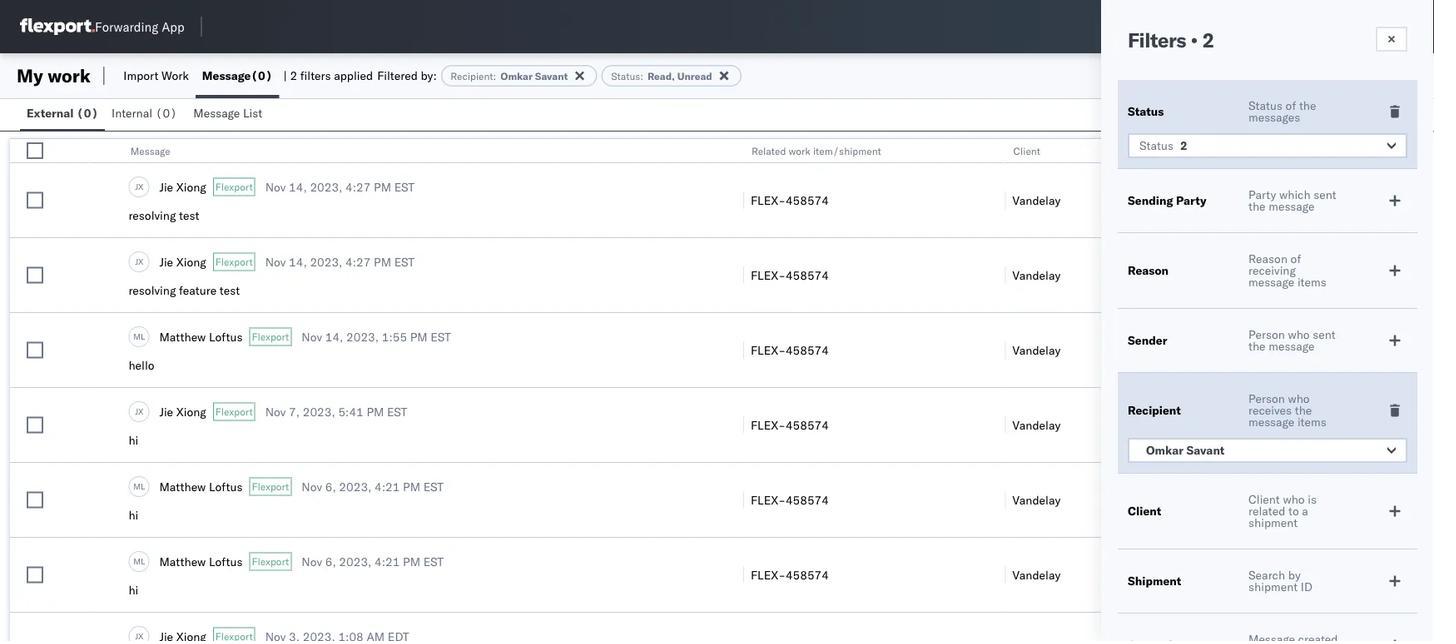 Task type: describe. For each thing, give the bounding box(es) containing it.
(0) for message (0)
[[251, 68, 273, 83]]

1:55
[[382, 329, 407, 344]]

import work
[[124, 68, 189, 83]]

reason for reason of receiving message items
[[1249, 251, 1288, 266]]

client inside client who is related to a shipment
[[1249, 492, 1280, 507]]

internal (0) button
[[105, 98, 187, 131]]

reason of receiving message items
[[1249, 251, 1327, 289]]

party inside party which sent the message
[[1249, 187, 1277, 202]]

2 6, from the top
[[325, 554, 336, 569]]

message for list
[[193, 106, 240, 120]]

2 l from the top
[[141, 481, 145, 491]]

3 x from the top
[[138, 406, 144, 416]]

jie xiong for feature
[[159, 254, 206, 269]]

message list
[[193, 106, 262, 120]]

2 vandelay from the top
[[1013, 268, 1061, 282]]

3 hi from the top
[[129, 583, 138, 597]]

0 vertical spatial test
[[179, 208, 199, 223]]

3 m from the top
[[133, 556, 141, 566]]

x for feature
[[138, 256, 144, 267]]

recipient : omkar savant
[[451, 70, 568, 82]]

4 flex- from the top
[[751, 418, 786, 432]]

2 vertical spatial message
[[130, 144, 170, 157]]

: for recipient
[[493, 70, 496, 82]]

2 for status 2
[[1181, 138, 1188, 153]]

(0) for internal (0)
[[155, 106, 177, 120]]

5 vandelay from the top
[[1013, 492, 1061, 507]]

app
[[162, 19, 185, 35]]

1 m l from the top
[[133, 331, 145, 342]]

j x for feature
[[135, 256, 144, 267]]

2 loftus from the top
[[209, 479, 243, 494]]

message list button
[[187, 98, 272, 131]]

items inside reason of receiving message items
[[1298, 275, 1327, 289]]

import
[[124, 68, 158, 83]]

party which sent the message
[[1249, 187, 1337, 214]]

5 flex- from the top
[[751, 492, 786, 507]]

sending
[[1128, 193, 1174, 208]]

person for person who receives the message items
[[1249, 391, 1285, 406]]

person who sent the message
[[1249, 327, 1336, 353]]

4 458574 from the top
[[786, 418, 829, 432]]

6 458574 from the top
[[786, 567, 829, 582]]

internal
[[112, 106, 152, 120]]

j x for test
[[135, 181, 144, 192]]

nov 14, 2023, 1:55 pm est
[[302, 329, 451, 344]]

•
[[1191, 27, 1198, 52]]

2 m from the top
[[133, 481, 141, 491]]

resize handle column header for actions
[[1405, 139, 1425, 641]]

1 matthew loftus from the top
[[159, 329, 243, 344]]

1 horizontal spatial client
[[1128, 504, 1162, 518]]

read,
[[648, 70, 675, 82]]

related work item/shipment
[[752, 144, 882, 157]]

4:27 for test
[[346, 254, 371, 269]]

1 vandelay from the top
[[1013, 193, 1061, 207]]

client who is related to a shipment
[[1249, 492, 1317, 530]]

message (0)
[[202, 68, 273, 83]]

2 for | 2 filters applied filtered by:
[[290, 68, 297, 83]]

the for person who sent the message
[[1249, 339, 1266, 353]]

resize handle column header for client
[[1247, 139, 1267, 641]]

2 horizontal spatial 2
[[1203, 27, 1215, 52]]

related
[[752, 144, 786, 157]]

j for test
[[135, 181, 138, 192]]

: for status
[[640, 70, 644, 82]]

the for party which sent the message
[[1249, 199, 1266, 214]]

hello
[[129, 358, 154, 373]]

person who receives the message items
[[1249, 391, 1327, 429]]

4 vandelay from the top
[[1013, 418, 1061, 432]]

of for receiving
[[1291, 251, 1302, 266]]

omkar savant
[[1146, 443, 1225, 457]]

feature
[[179, 283, 217, 298]]

3 jie from the top
[[159, 404, 173, 419]]

4 flex- 458574 from the top
[[751, 418, 829, 432]]

person for person who sent the message
[[1249, 327, 1285, 342]]

3 m l from the top
[[133, 556, 145, 566]]

forwarding app
[[95, 19, 185, 35]]

2 flex- 458574 from the top
[[751, 268, 829, 282]]

unread
[[677, 70, 712, 82]]

search
[[1249, 568, 1286, 582]]

items inside person who receives the message items
[[1298, 415, 1327, 429]]

forwarding
[[95, 19, 158, 35]]

0 horizontal spatial client
[[1014, 144, 1041, 157]]

of for the
[[1286, 98, 1297, 113]]

the inside status of the messages
[[1300, 98, 1317, 113]]

resolving test
[[129, 208, 199, 223]]

2 458574 from the top
[[786, 268, 829, 282]]

1 nov 6, 2023, 4:21 pm est from the top
[[302, 479, 444, 494]]

6 flex- from the top
[[751, 567, 786, 582]]

receives
[[1249, 403, 1292, 418]]

item/shipment
[[813, 144, 882, 157]]

5 flex- 458574 from the top
[[751, 492, 829, 507]]

status for status
[[1128, 104, 1164, 119]]

sent for person who sent the message
[[1313, 327, 1336, 342]]

jie xiong for test
[[159, 179, 206, 194]]

14, for resolving test
[[289, 179, 307, 194]]

3 loftus from the top
[[209, 554, 243, 569]]

message inside reason of receiving message items
[[1249, 275, 1295, 289]]

filters
[[300, 68, 331, 83]]

5:41
[[338, 404, 364, 419]]

message for person who receives the message items
[[1249, 415, 1295, 429]]

7,
[[289, 404, 300, 419]]

import work button
[[117, 53, 196, 98]]

1 6, from the top
[[325, 479, 336, 494]]

search by shipment id
[[1249, 568, 1313, 594]]



Task type: locate. For each thing, give the bounding box(es) containing it.
of down party which sent the message at the top right of the page
[[1291, 251, 1302, 266]]

0 vertical spatial x
[[138, 181, 144, 192]]

2 jie from the top
[[159, 254, 173, 269]]

l
[[141, 331, 145, 342], [141, 481, 145, 491], [141, 556, 145, 566]]

the up receives
[[1249, 339, 1266, 353]]

items right receives
[[1298, 415, 1327, 429]]

2 vertical spatial matthew
[[159, 554, 206, 569]]

1 vertical spatial resolving
[[129, 283, 176, 298]]

0 vertical spatial work
[[48, 64, 91, 87]]

message down 'actions'
[[1269, 199, 1315, 214]]

1 4:27 from the top
[[346, 179, 371, 194]]

person up omkar savant button
[[1249, 391, 1285, 406]]

3 matthew from the top
[[159, 554, 206, 569]]

0 horizontal spatial :
[[493, 70, 496, 82]]

1 jie from the top
[[159, 179, 173, 194]]

message down internal (0) button
[[130, 144, 170, 157]]

1 nov 14, 2023, 4:27 pm est from the top
[[265, 179, 415, 194]]

message inside person who receives the message items
[[1249, 415, 1295, 429]]

1 vertical spatial items
[[1298, 415, 1327, 429]]

message inside party which sent the message
[[1269, 199, 1315, 214]]

2
[[1203, 27, 1215, 52], [290, 68, 297, 83], [1181, 138, 1188, 153]]

who down person who sent the message at the bottom of page
[[1288, 391, 1310, 406]]

message inside person who sent the message
[[1269, 339, 1315, 353]]

0 horizontal spatial savant
[[535, 70, 568, 82]]

the right receives
[[1295, 403, 1312, 418]]

x down resolving test in the left of the page
[[138, 256, 144, 267]]

shipment inside search by shipment id
[[1249, 579, 1298, 594]]

j down hello
[[135, 406, 138, 416]]

flexport. image
[[20, 18, 95, 35]]

1 vertical spatial of
[[1291, 251, 1302, 266]]

2 matthew from the top
[[159, 479, 206, 494]]

None checkbox
[[27, 142, 43, 159], [27, 342, 43, 358], [27, 492, 43, 508], [27, 142, 43, 159], [27, 342, 43, 358], [27, 492, 43, 508]]

1 vertical spatial hi
[[129, 508, 138, 522]]

2 horizontal spatial client
[[1249, 492, 1280, 507]]

(0) for external (0)
[[77, 106, 98, 120]]

sending party
[[1128, 193, 1207, 208]]

resize handle column header
[[69, 139, 89, 641], [723, 139, 743, 641], [985, 139, 1005, 641], [1247, 139, 1267, 641], [1405, 139, 1425, 641]]

message up message list
[[202, 68, 251, 83]]

(0) left |
[[251, 68, 273, 83]]

1 vertical spatial 2
[[290, 68, 297, 83]]

actions
[[1276, 144, 1310, 157]]

2 resize handle column header from the left
[[723, 139, 743, 641]]

1 vertical spatial 4:27
[[346, 254, 371, 269]]

the for person who receives the message items
[[1295, 403, 1312, 418]]

3 matthew loftus from the top
[[159, 554, 243, 569]]

0 horizontal spatial omkar
[[501, 70, 533, 82]]

1 vertical spatial loftus
[[209, 479, 243, 494]]

5 458574 from the top
[[786, 492, 829, 507]]

shipment
[[1249, 515, 1298, 530], [1249, 579, 1298, 594]]

status of the messages
[[1249, 98, 1317, 124]]

2 4:21 from the top
[[375, 554, 400, 569]]

recipient up the omkar savant
[[1128, 403, 1181, 418]]

work for related
[[789, 144, 811, 157]]

of inside status of the messages
[[1286, 98, 1297, 113]]

0 vertical spatial matthew loftus
[[159, 329, 243, 344]]

1 vertical spatial 6,
[[325, 554, 336, 569]]

by
[[1289, 568, 1301, 582]]

message up person who sent the message at the bottom of page
[[1249, 275, 1295, 289]]

0 vertical spatial person
[[1249, 327, 1285, 342]]

of
[[1286, 98, 1297, 113], [1291, 251, 1302, 266]]

2 vertical spatial jie xiong
[[159, 404, 206, 419]]

0 vertical spatial matthew
[[159, 329, 206, 344]]

1 matthew from the top
[[159, 329, 206, 344]]

message up person who receives the message items
[[1269, 339, 1315, 353]]

2 right |
[[290, 68, 297, 83]]

sender
[[1128, 333, 1168, 348]]

status 2
[[1140, 138, 1188, 153]]

6,
[[325, 479, 336, 494], [325, 554, 336, 569]]

resize handle column header for message
[[723, 139, 743, 641]]

1 horizontal spatial recipient
[[1128, 403, 1181, 418]]

2 xiong from the top
[[176, 254, 206, 269]]

2 jie xiong from the top
[[159, 254, 206, 269]]

0 vertical spatial shipment
[[1249, 515, 1298, 530]]

is
[[1308, 492, 1317, 507]]

1 vertical spatial sent
[[1313, 327, 1336, 342]]

2 vertical spatial m
[[133, 556, 141, 566]]

resize handle column header for related work item/shipment
[[985, 139, 1005, 641]]

6 flex- 458574 from the top
[[751, 567, 829, 582]]

j
[[135, 181, 138, 192], [135, 256, 138, 267], [135, 406, 138, 416]]

status up 'actions'
[[1249, 98, 1283, 113]]

status : read, unread
[[611, 70, 712, 82]]

of inside reason of receiving message items
[[1291, 251, 1302, 266]]

2 x from the top
[[138, 256, 144, 267]]

work up external (0)
[[48, 64, 91, 87]]

j x down resolving test in the left of the page
[[135, 256, 144, 267]]

applied
[[334, 68, 373, 83]]

3 j x from the top
[[135, 406, 144, 416]]

1 person from the top
[[1249, 327, 1285, 342]]

2 resolving from the top
[[129, 283, 176, 298]]

reason up 'sender'
[[1128, 263, 1169, 278]]

1 4:21 from the top
[[375, 479, 400, 494]]

0 vertical spatial recipient
[[451, 70, 493, 82]]

status
[[611, 70, 640, 82], [1249, 98, 1283, 113], [1128, 104, 1164, 119], [1140, 138, 1174, 153]]

items right "receiving"
[[1298, 275, 1327, 289]]

resolving feature test
[[129, 283, 240, 298]]

2 vertical spatial 14,
[[325, 329, 343, 344]]

reason
[[1249, 251, 1288, 266], [1128, 263, 1169, 278]]

3 j from the top
[[135, 406, 138, 416]]

2 4:27 from the top
[[346, 254, 371, 269]]

recipient right by: at the top of the page
[[451, 70, 493, 82]]

filters • 2
[[1128, 27, 1215, 52]]

| 2 filters applied filtered by:
[[283, 68, 437, 83]]

458574
[[786, 193, 829, 207], [786, 268, 829, 282], [786, 343, 829, 357], [786, 418, 829, 432], [786, 492, 829, 507], [786, 567, 829, 582]]

shipment inside client who is related to a shipment
[[1249, 515, 1298, 530]]

matthew
[[159, 329, 206, 344], [159, 479, 206, 494], [159, 554, 206, 569]]

nov 14, 2023, 4:27 pm est for test
[[265, 254, 415, 269]]

4:21
[[375, 479, 400, 494], [375, 554, 400, 569]]

1 m from the top
[[133, 331, 141, 342]]

6 vandelay from the top
[[1013, 567, 1061, 582]]

1 vertical spatial omkar
[[1146, 443, 1184, 457]]

1 loftus from the top
[[209, 329, 243, 344]]

0 vertical spatial 6,
[[325, 479, 336, 494]]

external (0) button
[[20, 98, 105, 131]]

xiong
[[176, 179, 206, 194], [176, 254, 206, 269], [176, 404, 206, 419]]

3 l from the top
[[141, 556, 145, 566]]

of up 'actions'
[[1286, 98, 1297, 113]]

who left the is
[[1283, 492, 1305, 507]]

person inside person who sent the message
[[1249, 327, 1285, 342]]

2 vertical spatial j x
[[135, 406, 144, 416]]

0 horizontal spatial (0)
[[77, 106, 98, 120]]

1 resize handle column header from the left
[[69, 139, 89, 641]]

external
[[27, 106, 74, 120]]

m l
[[133, 331, 145, 342], [133, 481, 145, 491], [133, 556, 145, 566]]

who down reason of receiving message items
[[1288, 327, 1310, 342]]

est
[[394, 179, 415, 194], [394, 254, 415, 269], [431, 329, 451, 344], [387, 404, 407, 419], [424, 479, 444, 494], [424, 554, 444, 569]]

messages
[[1249, 110, 1301, 124]]

nov
[[265, 179, 286, 194], [265, 254, 286, 269], [302, 329, 322, 344], [265, 404, 286, 419], [302, 479, 322, 494], [302, 554, 322, 569]]

2023,
[[310, 179, 343, 194], [310, 254, 343, 269], [346, 329, 379, 344], [303, 404, 335, 419], [339, 479, 372, 494], [339, 554, 372, 569]]

the
[[1300, 98, 1317, 113], [1249, 199, 1266, 214], [1249, 339, 1266, 353], [1295, 403, 1312, 418]]

nov 14, 2023, 4:27 pm est for resolving test
[[265, 179, 415, 194]]

0 horizontal spatial test
[[179, 208, 199, 223]]

status for status of the messages
[[1249, 98, 1283, 113]]

1 vertical spatial matthew loftus
[[159, 479, 243, 494]]

0 horizontal spatial work
[[48, 64, 91, 87]]

0 vertical spatial 14,
[[289, 179, 307, 194]]

nov 14, 2023, 4:27 pm est
[[265, 179, 415, 194], [265, 254, 415, 269]]

1 horizontal spatial :
[[640, 70, 644, 82]]

test right feature
[[220, 283, 240, 298]]

recipient for recipient : omkar savant
[[451, 70, 493, 82]]

sent inside person who sent the message
[[1313, 327, 1336, 342]]

message up omkar savant button
[[1249, 415, 1295, 429]]

2 vertical spatial loftus
[[209, 554, 243, 569]]

1 x from the top
[[138, 181, 144, 192]]

1 vertical spatial who
[[1288, 391, 1310, 406]]

omkar savant button
[[1128, 438, 1408, 463]]

work right the related
[[789, 144, 811, 157]]

sent inside party which sent the message
[[1314, 187, 1337, 202]]

recipient
[[451, 70, 493, 82], [1128, 403, 1181, 418]]

1 j from the top
[[135, 181, 138, 192]]

(0) inside button
[[155, 106, 177, 120]]

1 horizontal spatial work
[[789, 144, 811, 157]]

work for my
[[48, 64, 91, 87]]

0 vertical spatial sent
[[1314, 187, 1337, 202]]

1 horizontal spatial (0)
[[155, 106, 177, 120]]

1 vertical spatial nov 6, 2023, 4:21 pm est
[[302, 554, 444, 569]]

reason inside reason of receiving message items
[[1249, 251, 1288, 266]]

2 items from the top
[[1298, 415, 1327, 429]]

1 jie xiong from the top
[[159, 179, 206, 194]]

0 horizontal spatial recipient
[[451, 70, 493, 82]]

2 vertical spatial jie
[[159, 404, 173, 419]]

2 shipment from the top
[[1249, 579, 1298, 594]]

resolving
[[129, 208, 176, 223], [129, 283, 176, 298]]

1 vertical spatial l
[[141, 481, 145, 491]]

status inside status of the messages
[[1249, 98, 1283, 113]]

resolving left feature
[[129, 283, 176, 298]]

0 vertical spatial omkar
[[501, 70, 533, 82]]

1 vertical spatial xiong
[[176, 254, 206, 269]]

1 horizontal spatial reason
[[1249, 251, 1288, 266]]

vandelay
[[1013, 193, 1061, 207], [1013, 268, 1061, 282], [1013, 343, 1061, 357], [1013, 418, 1061, 432], [1013, 492, 1061, 507], [1013, 567, 1061, 582]]

jie for test
[[159, 179, 173, 194]]

(0) right 'internal'
[[155, 106, 177, 120]]

status for status 2
[[1140, 138, 1174, 153]]

the up 'actions'
[[1300, 98, 1317, 113]]

1 resolving from the top
[[129, 208, 176, 223]]

forwarding app link
[[20, 18, 185, 35]]

who
[[1288, 327, 1310, 342], [1288, 391, 1310, 406], [1283, 492, 1305, 507]]

2 up sending party
[[1181, 138, 1188, 153]]

0 vertical spatial nov 14, 2023, 4:27 pm est
[[265, 179, 415, 194]]

omkar inside omkar savant button
[[1146, 443, 1184, 457]]

0 vertical spatial hi
[[129, 433, 138, 448]]

1 vertical spatial matthew
[[159, 479, 206, 494]]

person down "receiving"
[[1249, 327, 1285, 342]]

jie for feature
[[159, 254, 173, 269]]

(0)
[[251, 68, 273, 83], [77, 106, 98, 120], [155, 106, 177, 120]]

1 vertical spatial person
[[1249, 391, 1285, 406]]

0 vertical spatial savant
[[535, 70, 568, 82]]

who for sent
[[1288, 327, 1310, 342]]

0 vertical spatial 4:27
[[346, 179, 371, 194]]

4:27
[[346, 179, 371, 194], [346, 254, 371, 269]]

3 flex- 458574 from the top
[[751, 343, 829, 357]]

2 : from the left
[[640, 70, 644, 82]]

2 right •
[[1203, 27, 1215, 52]]

1 : from the left
[[493, 70, 496, 82]]

resolving for resolving feature test
[[129, 283, 176, 298]]

sent for party which sent the message
[[1314, 187, 1337, 202]]

to
[[1289, 504, 1299, 518]]

xiong for test
[[176, 179, 206, 194]]

2 flex- from the top
[[751, 268, 786, 282]]

sent down reason of receiving message items
[[1313, 327, 1336, 342]]

0 vertical spatial j
[[135, 181, 138, 192]]

2 nov 6, 2023, 4:21 pm est from the top
[[302, 554, 444, 569]]

reason for reason
[[1128, 263, 1169, 278]]

1 vertical spatial j x
[[135, 256, 144, 267]]

id
[[1301, 579, 1313, 594]]

flexport
[[215, 181, 253, 193], [215, 256, 253, 268], [252, 331, 289, 343], [215, 405, 253, 418], [252, 480, 289, 493], [252, 555, 289, 568]]

0 vertical spatial jie xiong
[[159, 179, 206, 194]]

2 m l from the top
[[133, 481, 145, 491]]

1 vertical spatial j
[[135, 256, 138, 267]]

party
[[1249, 187, 1277, 202], [1176, 193, 1207, 208]]

my
[[17, 64, 43, 87]]

3 flex- from the top
[[751, 343, 786, 357]]

m
[[133, 331, 141, 342], [133, 481, 141, 491], [133, 556, 141, 566]]

2 hi from the top
[[129, 508, 138, 522]]

1 horizontal spatial party
[[1249, 187, 1277, 202]]

j down resolving test in the left of the page
[[135, 256, 138, 267]]

test
[[179, 208, 199, 223], [220, 283, 240, 298]]

: right by: at the top of the page
[[493, 70, 496, 82]]

2 person from the top
[[1249, 391, 1285, 406]]

sent right which
[[1314, 187, 1337, 202]]

0 horizontal spatial 2
[[290, 68, 297, 83]]

4:27 for resolving test
[[346, 179, 371, 194]]

items
[[1298, 275, 1327, 289], [1298, 415, 1327, 429]]

1 flex- from the top
[[751, 193, 786, 207]]

3 jie xiong from the top
[[159, 404, 206, 419]]

0 vertical spatial who
[[1288, 327, 1310, 342]]

1 vertical spatial message
[[193, 106, 240, 120]]

flex-
[[751, 193, 786, 207], [751, 268, 786, 282], [751, 343, 786, 357], [751, 418, 786, 432], [751, 492, 786, 507], [751, 567, 786, 582]]

1 vertical spatial test
[[220, 283, 240, 298]]

|
[[283, 68, 287, 83]]

1 j x from the top
[[135, 181, 144, 192]]

0 vertical spatial message
[[202, 68, 251, 83]]

j x up resolving test in the left of the page
[[135, 181, 144, 192]]

status up status 2
[[1128, 104, 1164, 119]]

1 horizontal spatial test
[[220, 283, 240, 298]]

3 resize handle column header from the left
[[985, 139, 1005, 641]]

(0) right external
[[77, 106, 98, 120]]

party right sending
[[1176, 193, 1207, 208]]

1 hi from the top
[[129, 433, 138, 448]]

x down hello
[[138, 406, 144, 416]]

x for test
[[138, 181, 144, 192]]

None checkbox
[[27, 192, 43, 209], [27, 267, 43, 283], [27, 417, 43, 433], [27, 567, 43, 583], [27, 192, 43, 209], [27, 267, 43, 283], [27, 417, 43, 433], [27, 567, 43, 583]]

message
[[202, 68, 251, 83], [193, 106, 240, 120], [130, 144, 170, 157]]

internal (0)
[[112, 106, 177, 120]]

receiving
[[1249, 263, 1296, 278]]

status up sending
[[1140, 138, 1174, 153]]

3 458574 from the top
[[786, 343, 829, 357]]

message for (0)
[[202, 68, 251, 83]]

who for is
[[1283, 492, 1305, 507]]

work
[[48, 64, 91, 87], [789, 144, 811, 157]]

2 vertical spatial l
[[141, 556, 145, 566]]

j up resolving test in the left of the page
[[135, 181, 138, 192]]

0 vertical spatial 4:21
[[375, 479, 400, 494]]

: left 'read,'
[[640, 70, 644, 82]]

1 vertical spatial jie
[[159, 254, 173, 269]]

work
[[161, 68, 189, 83]]

resolving for resolving test
[[129, 208, 176, 223]]

the inside person who receives the message items
[[1295, 403, 1312, 418]]

0 vertical spatial items
[[1298, 275, 1327, 289]]

3 vandelay from the top
[[1013, 343, 1061, 357]]

resolving up resolving feature test
[[129, 208, 176, 223]]

external (0)
[[27, 106, 98, 120]]

a
[[1302, 504, 1309, 518]]

0 vertical spatial xiong
[[176, 179, 206, 194]]

hi
[[129, 433, 138, 448], [129, 508, 138, 522], [129, 583, 138, 597]]

2 vertical spatial matthew loftus
[[159, 554, 243, 569]]

14, for test
[[289, 254, 307, 269]]

savant inside button
[[1187, 443, 1225, 457]]

1 vertical spatial shipment
[[1249, 579, 1298, 594]]

related
[[1249, 504, 1286, 518]]

1 shipment from the top
[[1249, 515, 1298, 530]]

0 vertical spatial m l
[[133, 331, 145, 342]]

shipment left a
[[1249, 515, 1298, 530]]

test up resolving feature test
[[179, 208, 199, 223]]

3 xiong from the top
[[176, 404, 206, 419]]

which
[[1280, 187, 1311, 202]]

1 flex- 458574 from the top
[[751, 193, 829, 207]]

the inside party which sent the message
[[1249, 199, 1266, 214]]

1 vertical spatial recipient
[[1128, 403, 1181, 418]]

2 horizontal spatial (0)
[[251, 68, 273, 83]]

(0) inside button
[[77, 106, 98, 120]]

j for feature
[[135, 256, 138, 267]]

flex- 458574
[[751, 193, 829, 207], [751, 268, 829, 282], [751, 343, 829, 357], [751, 418, 829, 432], [751, 492, 829, 507], [751, 567, 829, 582]]

1 vertical spatial work
[[789, 144, 811, 157]]

1 xiong from the top
[[176, 179, 206, 194]]

list
[[243, 106, 262, 120]]

2 j from the top
[[135, 256, 138, 267]]

0 vertical spatial 2
[[1203, 27, 1215, 52]]

person
[[1249, 327, 1285, 342], [1249, 391, 1285, 406]]

jie
[[159, 179, 173, 194], [159, 254, 173, 269], [159, 404, 173, 419]]

message left list
[[193, 106, 240, 120]]

1 vertical spatial nov 14, 2023, 4:27 pm est
[[265, 254, 415, 269]]

filtered
[[377, 68, 418, 83]]

message for person who sent the message
[[1269, 339, 1315, 353]]

shipment
[[1128, 574, 1182, 588]]

recipient for recipient
[[1128, 403, 1181, 418]]

0 vertical spatial j x
[[135, 181, 144, 192]]

2 vertical spatial m l
[[133, 556, 145, 566]]

filters
[[1128, 27, 1186, 52]]

1 vertical spatial m l
[[133, 481, 145, 491]]

message inside message list button
[[193, 106, 240, 120]]

the left which
[[1249, 199, 1266, 214]]

who for receives
[[1288, 391, 1310, 406]]

person inside person who receives the message items
[[1249, 391, 1285, 406]]

nov 7, 2023, 5:41 pm est
[[265, 404, 407, 419]]

who inside person who receives the message items
[[1288, 391, 1310, 406]]

the inside person who sent the message
[[1249, 339, 1266, 353]]

status left 'read,'
[[611, 70, 640, 82]]

4 resize handle column header from the left
[[1247, 139, 1267, 641]]

0 vertical spatial of
[[1286, 98, 1297, 113]]

Search Shipments (/) text field
[[1116, 14, 1276, 39]]

1 horizontal spatial savant
[[1187, 443, 1225, 457]]

1 vertical spatial x
[[138, 256, 144, 267]]

j x down hello
[[135, 406, 144, 416]]

0 vertical spatial jie
[[159, 179, 173, 194]]

who inside client who is related to a shipment
[[1283, 492, 1305, 507]]

1 l from the top
[[141, 331, 145, 342]]

2 vertical spatial x
[[138, 406, 144, 416]]

0 horizontal spatial party
[[1176, 193, 1207, 208]]

omkar
[[501, 70, 533, 82], [1146, 443, 1184, 457]]

party left which
[[1249, 187, 1277, 202]]

xiong for feature
[[176, 254, 206, 269]]

2 vertical spatial xiong
[[176, 404, 206, 419]]

1 vertical spatial savant
[[1187, 443, 1225, 457]]

shipment left id
[[1249, 579, 1298, 594]]

by:
[[421, 68, 437, 83]]

my work
[[17, 64, 91, 87]]

1 items from the top
[[1298, 275, 1327, 289]]

2 matthew loftus from the top
[[159, 479, 243, 494]]

2 nov 14, 2023, 4:27 pm est from the top
[[265, 254, 415, 269]]

who inside person who sent the message
[[1288, 327, 1310, 342]]

message
[[1269, 199, 1315, 214], [1249, 275, 1295, 289], [1269, 339, 1315, 353], [1249, 415, 1295, 429]]

2 j x from the top
[[135, 256, 144, 267]]

nov 6, 2023, 4:21 pm est
[[302, 479, 444, 494], [302, 554, 444, 569]]

2 vertical spatial hi
[[129, 583, 138, 597]]

5 resize handle column header from the left
[[1405, 139, 1425, 641]]

2 vertical spatial 2
[[1181, 138, 1188, 153]]

status for status : read, unread
[[611, 70, 640, 82]]

client
[[1014, 144, 1041, 157], [1249, 492, 1280, 507], [1128, 504, 1162, 518]]

1 vertical spatial jie xiong
[[159, 254, 206, 269]]

0 vertical spatial l
[[141, 331, 145, 342]]

2 vertical spatial j
[[135, 406, 138, 416]]

message for party which sent the message
[[1269, 199, 1315, 214]]

1 vertical spatial 14,
[[289, 254, 307, 269]]

reason down party which sent the message at the top right of the page
[[1249, 251, 1288, 266]]

j x
[[135, 181, 144, 192], [135, 256, 144, 267], [135, 406, 144, 416]]

0 vertical spatial nov 6, 2023, 4:21 pm est
[[302, 479, 444, 494]]

1 458574 from the top
[[786, 193, 829, 207]]

x up resolving test in the left of the page
[[138, 181, 144, 192]]

1 horizontal spatial 2
[[1181, 138, 1188, 153]]



Task type: vqa. For each thing, say whether or not it's contained in the screenshot.


